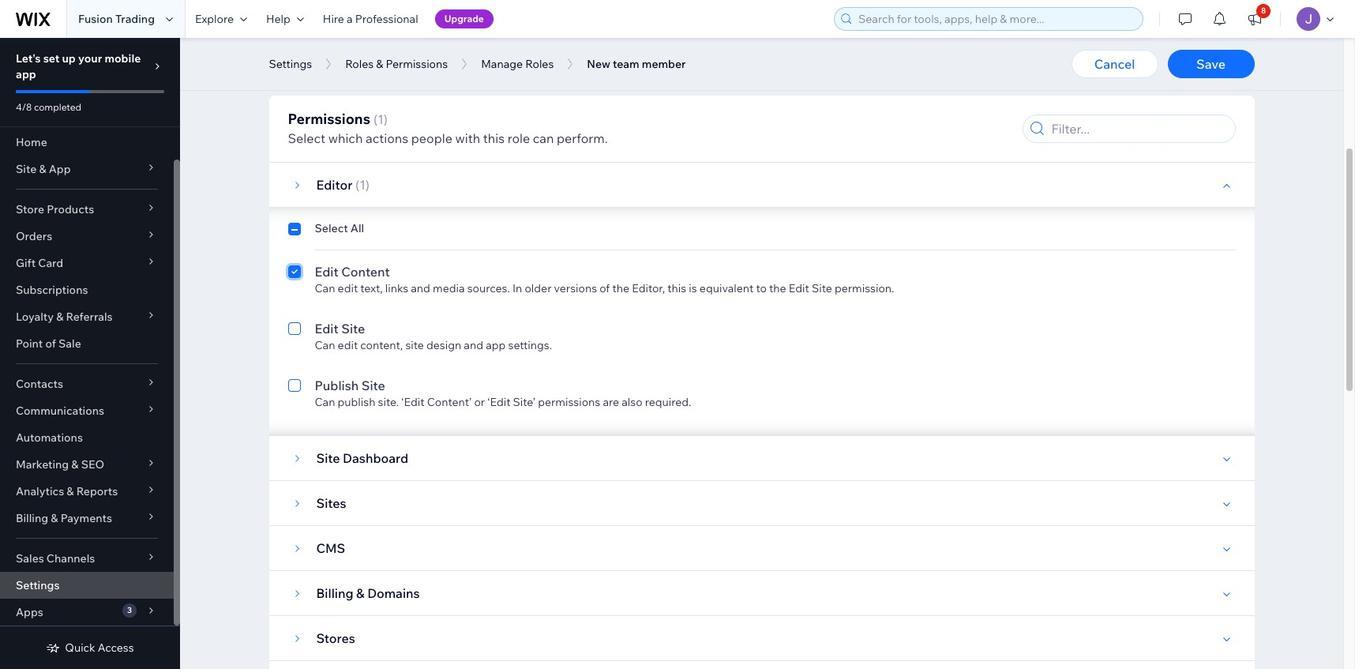 Task type: locate. For each thing, give the bounding box(es) containing it.
1 horizontal spatial of
[[600, 281, 610, 295]]

permissions ( 1 ) select which actions people with this role can perform.
[[288, 110, 608, 146]]

0 horizontal spatial (
[[355, 177, 360, 193]]

of left sale
[[45, 337, 56, 351]]

loyalty & referrals button
[[0, 303, 174, 330]]

1 vertical spatial edit
[[338, 338, 358, 352]]

0 vertical spatial edit
[[338, 281, 358, 295]]

design
[[427, 338, 462, 352]]

( right the editor
[[355, 177, 360, 193]]

0 horizontal spatial the
[[613, 281, 630, 295]]

0 horizontal spatial settings
[[16, 578, 60, 593]]

1 horizontal spatial app
[[486, 338, 506, 352]]

permissions
[[386, 57, 448, 71], [288, 110, 370, 128]]

1 up actions
[[378, 111, 384, 127]]

cancel button
[[1072, 50, 1159, 78]]

& left domains
[[356, 585, 365, 601]]

this inside the permissions ( 1 ) select which actions people with this role can perform.
[[483, 130, 505, 146]]

roles right manage
[[526, 57, 554, 71]]

can inside 'edit content can edit text, links and media sources. in older versions of the editor, this is equivalent to the edit site permission.'
[[315, 281, 335, 295]]

fusion trading
[[78, 12, 155, 26]]

1 vertical spatial this
[[668, 281, 687, 295]]

subscriptions
[[16, 283, 88, 297]]

1 'edit from the left
[[402, 395, 425, 409]]

billing up stores
[[316, 585, 354, 601]]

1 horizontal spatial (
[[374, 111, 378, 127]]

app down let's
[[16, 67, 36, 81]]

this left is
[[668, 281, 687, 295]]

subscriptions link
[[0, 277, 174, 303]]

0 horizontal spatial permissions
[[288, 110, 370, 128]]

1 horizontal spatial )
[[384, 111, 388, 127]]

edit left content
[[315, 264, 339, 280]]

settings inside sidebar 'element'
[[16, 578, 60, 593]]

completed
[[34, 101, 81, 113]]

) up actions
[[384, 111, 388, 127]]

this left role
[[483, 130, 505, 146]]

1 horizontal spatial settings
[[269, 57, 312, 71]]

None checkbox
[[288, 262, 301, 295], [288, 319, 301, 352], [288, 376, 301, 409], [288, 262, 301, 295], [288, 319, 301, 352], [288, 376, 301, 409]]

& for payments
[[51, 511, 58, 525]]

site inside edit site can edit content, site design and app settings.
[[342, 321, 365, 337]]

card
[[38, 256, 63, 270]]

4/8 completed
[[16, 101, 81, 113]]

1 vertical spatial can
[[315, 338, 335, 352]]

& left app
[[39, 162, 46, 176]]

app left settings.
[[486, 338, 506, 352]]

analytics & reports
[[16, 484, 118, 499]]

& down the analytics & reports
[[51, 511, 58, 525]]

1 vertical spatial settings
[[16, 578, 60, 593]]

1 vertical spatial app
[[486, 338, 506, 352]]

site.
[[378, 395, 399, 409]]

billing down analytics
[[16, 511, 48, 525]]

sale
[[58, 337, 81, 351]]

'edit right the site.
[[402, 395, 425, 409]]

1 vertical spatial )
[[366, 177, 370, 193]]

permission.
[[835, 281, 895, 295]]

communications button
[[0, 397, 174, 424]]

edit right to
[[789, 281, 810, 295]]

Search for tools, apps, help & more... field
[[854, 8, 1139, 30]]

of right versions
[[600, 281, 610, 295]]

the right to
[[770, 281, 787, 295]]

& for app
[[39, 162, 46, 176]]

member
[[642, 57, 686, 71]]

settings down sales
[[16, 578, 60, 593]]

0 vertical spatial app
[[16, 67, 36, 81]]

0 horizontal spatial billing
[[16, 511, 48, 525]]

1 right the editor
[[360, 177, 366, 193]]

dashboard
[[343, 450, 409, 466]]

1 horizontal spatial this
[[668, 281, 687, 295]]

edit left text,
[[338, 281, 358, 295]]

people
[[411, 130, 453, 146]]

edit left content,
[[338, 338, 358, 352]]

0 horizontal spatial this
[[483, 130, 505, 146]]

app inside the let's set up your mobile app
[[16, 67, 36, 81]]

2 can from the top
[[315, 338, 335, 352]]

& for seo
[[71, 457, 79, 472]]

this inside 'edit content can edit text, links and media sources. in older versions of the editor, this is equivalent to the edit site permission.'
[[668, 281, 687, 295]]

1 for editor
[[360, 177, 366, 193]]

perform.
[[557, 130, 608, 146]]

upgrade button
[[435, 9, 494, 28]]

1 vertical spatial and
[[464, 338, 484, 352]]

( up actions
[[374, 111, 378, 127]]

site & app
[[16, 162, 71, 176]]

sources.
[[467, 281, 510, 295]]

to
[[756, 281, 767, 295]]

can
[[315, 281, 335, 295], [315, 338, 335, 352], [315, 395, 335, 409]]

apps
[[16, 605, 43, 619]]

permissions inside button
[[386, 57, 448, 71]]

billing for billing & payments
[[16, 511, 48, 525]]

0 vertical spatial and
[[411, 281, 430, 295]]

publish
[[338, 395, 376, 409]]

0 horizontal spatial app
[[16, 67, 36, 81]]

None checkbox
[[288, 221, 301, 240]]

permissions down professional
[[386, 57, 448, 71]]

roles
[[345, 57, 374, 71], [526, 57, 554, 71]]

1 can from the top
[[315, 281, 335, 295]]

& for reports
[[67, 484, 74, 499]]

manage roles button
[[473, 52, 562, 76]]

1 vertical spatial of
[[45, 337, 56, 351]]

site up sites
[[316, 450, 340, 466]]

0 vertical spatial this
[[483, 130, 505, 146]]

1 vertical spatial edit
[[789, 281, 810, 295]]

& inside button
[[376, 57, 383, 71]]

2 vertical spatial edit
[[315, 321, 339, 337]]

& for domains
[[356, 585, 365, 601]]

1 horizontal spatial 'edit
[[488, 395, 511, 409]]

1 edit from the top
[[338, 281, 358, 295]]

edit inside 'edit content can edit text, links and media sources. in older versions of the editor, this is equivalent to the edit site permission.'
[[338, 281, 358, 295]]

roles down a
[[345, 57, 374, 71]]

0 vertical spatial of
[[600, 281, 610, 295]]

text,
[[361, 281, 383, 295]]

required.
[[645, 395, 692, 409]]

communications
[[16, 404, 104, 418]]

& right loyalty
[[56, 310, 63, 324]]

& down professional
[[376, 57, 383, 71]]

new
[[587, 57, 611, 71]]

'edit right or on the left bottom of the page
[[488, 395, 511, 409]]

1 vertical spatial billing
[[316, 585, 354, 601]]

billing inside dropdown button
[[16, 511, 48, 525]]

site inside popup button
[[16, 162, 37, 176]]

0 vertical spatial select
[[288, 130, 326, 146]]

and right "links"
[[411, 281, 430, 295]]

and inside 'edit content can edit text, links and media sources. in older versions of the editor, this is equivalent to the edit site permission.'
[[411, 281, 430, 295]]

content
[[342, 264, 390, 280]]

all
[[351, 221, 364, 235]]

2 roles from the left
[[526, 57, 554, 71]]

can up publish
[[315, 338, 335, 352]]

site down the home
[[16, 162, 37, 176]]

0 vertical spatial 1
[[378, 111, 384, 127]]

manage roles
[[481, 57, 554, 71]]

edit inside edit site can edit content, site design and app settings.
[[315, 321, 339, 337]]

0 horizontal spatial 1
[[360, 177, 366, 193]]

site up content,
[[342, 321, 365, 337]]

seo
[[81, 457, 104, 472]]

site up the site.
[[362, 378, 385, 393]]

&
[[376, 57, 383, 71], [39, 162, 46, 176], [56, 310, 63, 324], [71, 457, 79, 472], [67, 484, 74, 499], [51, 511, 58, 525], [356, 585, 365, 601]]

this
[[483, 130, 505, 146], [668, 281, 687, 295]]

0 vertical spatial permissions
[[386, 57, 448, 71]]

0 horizontal spatial of
[[45, 337, 56, 351]]

select left all
[[315, 221, 348, 235]]

0 vertical spatial settings
[[269, 57, 312, 71]]

0 horizontal spatial )
[[366, 177, 370, 193]]

quick
[[65, 641, 95, 655]]

8 button
[[1238, 0, 1273, 38]]

0 horizontal spatial roles
[[345, 57, 374, 71]]

can inside publish site can publish site. 'edit content' or 'edit site' permissions are also required.
[[315, 395, 335, 409]]

select left which
[[288, 130, 326, 146]]

2 vertical spatial can
[[315, 395, 335, 409]]

manage
[[481, 57, 523, 71]]

can down publish
[[315, 395, 335, 409]]

3 can from the top
[[315, 395, 335, 409]]

settings inside button
[[269, 57, 312, 71]]

What is this role used for? text field
[[381, 0, 737, 57]]

) right the editor
[[366, 177, 370, 193]]

0 vertical spatial billing
[[16, 511, 48, 525]]

4/8
[[16, 101, 32, 113]]

marketing
[[16, 457, 69, 472]]

0 horizontal spatial 'edit
[[402, 395, 425, 409]]

3
[[127, 605, 132, 615]]

0 vertical spatial )
[[384, 111, 388, 127]]

& left seo
[[71, 457, 79, 472]]

and inside edit site can edit content, site design and app settings.
[[464, 338, 484, 352]]

the left editor,
[[613, 281, 630, 295]]

settings down help button on the top
[[269, 57, 312, 71]]

app inside edit site can edit content, site design and app settings.
[[486, 338, 506, 352]]

1 vertical spatial 1
[[360, 177, 366, 193]]

( inside the permissions ( 1 ) select which actions people with this role can perform.
[[374, 111, 378, 127]]

and right design
[[464, 338, 484, 352]]

permissions up which
[[288, 110, 370, 128]]

1 horizontal spatial 1
[[378, 111, 384, 127]]

can inside edit site can edit content, site design and app settings.
[[315, 338, 335, 352]]

content,
[[361, 338, 403, 352]]

stores
[[316, 630, 355, 646]]

edit up publish
[[315, 321, 339, 337]]

1 horizontal spatial and
[[464, 338, 484, 352]]

2 edit from the top
[[338, 338, 358, 352]]

site
[[16, 162, 37, 176], [812, 281, 833, 295], [342, 321, 365, 337], [362, 378, 385, 393], [316, 450, 340, 466]]

products
[[47, 202, 94, 216]]

edit inside edit site can edit content, site design and app settings.
[[338, 338, 358, 352]]

'edit
[[402, 395, 425, 409], [488, 395, 511, 409]]

1 horizontal spatial roles
[[526, 57, 554, 71]]

new team member
[[587, 57, 686, 71]]

1 horizontal spatial the
[[770, 281, 787, 295]]

0 vertical spatial edit
[[315, 264, 339, 280]]

0 vertical spatial can
[[315, 281, 335, 295]]

) for permissions
[[384, 111, 388, 127]]

site inside 'edit content can edit text, links and media sources. in older versions of the editor, this is equivalent to the edit site permission.'
[[812, 281, 833, 295]]

site
[[406, 338, 424, 352]]

site left permission.
[[812, 281, 833, 295]]

0 vertical spatial (
[[374, 111, 378, 127]]

store products
[[16, 202, 94, 216]]

versions
[[554, 281, 597, 295]]

0 horizontal spatial and
[[411, 281, 430, 295]]

edit for content
[[338, 281, 358, 295]]

sales
[[16, 551, 44, 566]]

can left text,
[[315, 281, 335, 295]]

editor,
[[632, 281, 665, 295]]

) inside the permissions ( 1 ) select which actions people with this role can perform.
[[384, 111, 388, 127]]

site'
[[513, 395, 536, 409]]

quick access button
[[46, 641, 134, 655]]

edit site can edit content, site design and app settings.
[[315, 321, 552, 352]]

contacts button
[[0, 371, 174, 397]]

1 vertical spatial permissions
[[288, 110, 370, 128]]

1 inside the permissions ( 1 ) select which actions people with this role can perform.
[[378, 111, 384, 127]]

1 vertical spatial (
[[355, 177, 360, 193]]

& inside dropdown button
[[51, 511, 58, 525]]

& left reports
[[67, 484, 74, 499]]

settings.
[[508, 338, 552, 352]]

a
[[347, 12, 353, 26]]

point of sale
[[16, 337, 81, 351]]

1 horizontal spatial permissions
[[386, 57, 448, 71]]

select all
[[315, 221, 364, 235]]

1 horizontal spatial billing
[[316, 585, 354, 601]]



Task type: describe. For each thing, give the bounding box(es) containing it.
gift card button
[[0, 250, 174, 277]]

orders
[[16, 229, 52, 243]]

set
[[43, 51, 60, 66]]

hire a professional link
[[314, 0, 428, 38]]

can for edit site
[[315, 338, 335, 352]]

upgrade
[[445, 13, 484, 24]]

is
[[689, 281, 697, 295]]

edit content can edit text, links and media sources. in older versions of the editor, this is equivalent to the edit site permission.
[[315, 264, 895, 295]]

2 'edit from the left
[[488, 395, 511, 409]]

with
[[455, 130, 481, 146]]

& for permissions
[[376, 57, 383, 71]]

automations link
[[0, 424, 174, 451]]

help
[[266, 12, 291, 26]]

links
[[385, 281, 409, 295]]

app
[[49, 162, 71, 176]]

edit for edit content
[[315, 264, 339, 280]]

cms
[[316, 540, 345, 556]]

orders button
[[0, 223, 174, 250]]

edit for site
[[338, 338, 358, 352]]

sales channels
[[16, 551, 95, 566]]

help button
[[257, 0, 314, 38]]

media
[[433, 281, 465, 295]]

sites
[[316, 495, 346, 511]]

older
[[525, 281, 552, 295]]

role
[[508, 130, 530, 146]]

which
[[328, 130, 363, 146]]

settings button
[[261, 52, 320, 76]]

settings link
[[0, 572, 174, 599]]

payments
[[61, 511, 112, 525]]

) for editor
[[366, 177, 370, 193]]

also
[[622, 395, 643, 409]]

cancel
[[1095, 56, 1136, 72]]

save button
[[1168, 50, 1255, 78]]

quick access
[[65, 641, 134, 655]]

billing & payments
[[16, 511, 112, 525]]

contacts
[[16, 377, 63, 391]]

1 the from the left
[[613, 281, 630, 295]]

1 for permissions
[[378, 111, 384, 127]]

new team member button
[[579, 52, 694, 76]]

let's
[[16, 51, 41, 66]]

home
[[16, 135, 47, 149]]

publish
[[315, 378, 359, 393]]

( for editor
[[355, 177, 360, 193]]

editor ( 1 )
[[316, 177, 370, 193]]

can
[[533, 130, 554, 146]]

point of sale link
[[0, 330, 174, 357]]

permissions inside the permissions ( 1 ) select which actions people with this role can perform.
[[288, 110, 370, 128]]

select inside the permissions ( 1 ) select which actions people with this role can perform.
[[288, 130, 326, 146]]

in
[[513, 281, 522, 295]]

mobile
[[105, 51, 141, 66]]

team
[[613, 57, 640, 71]]

( for permissions
[[374, 111, 378, 127]]

1 vertical spatial select
[[315, 221, 348, 235]]

settings for settings link
[[16, 578, 60, 593]]

marketing & seo
[[16, 457, 104, 472]]

of inside sidebar 'element'
[[45, 337, 56, 351]]

Filter... field
[[1047, 115, 1231, 142]]

fusion
[[78, 12, 113, 26]]

& for referrals
[[56, 310, 63, 324]]

or
[[474, 395, 485, 409]]

gift card
[[16, 256, 63, 270]]

2 the from the left
[[770, 281, 787, 295]]

edit for edit site
[[315, 321, 339, 337]]

site inside publish site can publish site. 'edit content' or 'edit site' permissions are also required.
[[362, 378, 385, 393]]

professional
[[355, 12, 418, 26]]

of inside 'edit content can edit text, links and media sources. in older versions of the editor, this is equivalent to the edit site permission.'
[[600, 281, 610, 295]]

roles & permissions
[[345, 57, 448, 71]]

sales channels button
[[0, 545, 174, 572]]

can for publish site
[[315, 395, 335, 409]]

8
[[1262, 6, 1267, 16]]

up
[[62, 51, 76, 66]]

save
[[1197, 56, 1226, 72]]

store
[[16, 202, 44, 216]]

domains
[[368, 585, 420, 601]]

access
[[98, 641, 134, 655]]

site & app button
[[0, 156, 174, 183]]

billing for billing & domains
[[316, 585, 354, 601]]

content'
[[427, 395, 472, 409]]

referrals
[[66, 310, 113, 324]]

point
[[16, 337, 43, 351]]

loyalty
[[16, 310, 54, 324]]

actions
[[366, 130, 409, 146]]

let's set up your mobile app
[[16, 51, 141, 81]]

publish site can publish site. 'edit content' or 'edit site' permissions are also required.
[[315, 378, 692, 409]]

hire a professional
[[323, 12, 418, 26]]

hire
[[323, 12, 344, 26]]

loyalty & referrals
[[16, 310, 113, 324]]

roles & permissions button
[[337, 52, 456, 76]]

are
[[603, 395, 619, 409]]

trading
[[115, 12, 155, 26]]

home link
[[0, 129, 174, 156]]

equivalent
[[700, 281, 754, 295]]

1 roles from the left
[[345, 57, 374, 71]]

analytics & reports button
[[0, 478, 174, 505]]

settings for settings button
[[269, 57, 312, 71]]

can for edit content
[[315, 281, 335, 295]]

editor
[[316, 177, 353, 193]]

your
[[78, 51, 102, 66]]

sidebar element
[[0, 38, 180, 669]]

explore
[[195, 12, 234, 26]]



Task type: vqa. For each thing, say whether or not it's contained in the screenshot.
alert
no



